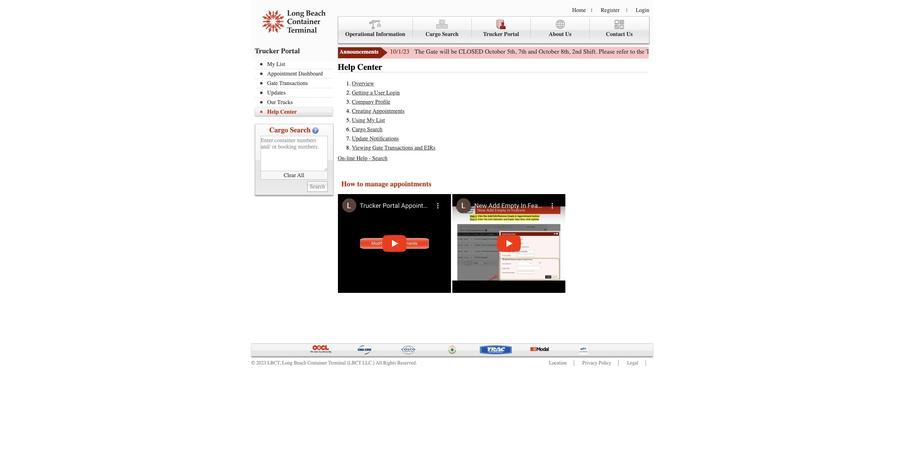 Task type: describe. For each thing, give the bounding box(es) containing it.
2 horizontal spatial help
[[357, 155, 368, 162]]

on-
[[338, 155, 347, 162]]

login inside overview getting a user login company profile creating appointments using my list cargo search update notifications viewing gate transactions and eirs
[[386, 90, 400, 96]]

help center
[[338, 62, 382, 72]]

2 the from the left
[[787, 48, 794, 55]]

using my list link
[[352, 117, 385, 124]]

week.
[[796, 48, 811, 55]]

about us link
[[531, 18, 590, 38]]

line
[[347, 155, 355, 162]]

1 horizontal spatial login
[[636, 7, 650, 13]]

user
[[374, 90, 385, 96]]

0 vertical spatial center
[[358, 62, 382, 72]]

company profile link
[[352, 99, 391, 105]]

home
[[572, 7, 586, 13]]

appointment
[[267, 71, 297, 77]]

0 vertical spatial trucker
[[483, 31, 503, 37]]

7th
[[519, 48, 527, 55]]

about
[[549, 31, 564, 37]]

0 vertical spatial and
[[528, 48, 537, 55]]

list inside my list appointment dashboard gate transactions updates our trucks help center
[[277, 61, 285, 67]]

viewing
[[352, 145, 371, 151]]

clear all
[[284, 172, 304, 179]]

cargo search inside cargo search link
[[426, 31, 459, 37]]

search inside menu bar
[[442, 31, 459, 37]]

transactions inside overview getting a user login company profile creating appointments using my list cargo search update notifications viewing gate transactions and eirs
[[385, 145, 413, 151]]

appointment dashboard link
[[260, 71, 333, 77]]

please
[[599, 48, 615, 55]]

my inside my list appointment dashboard gate transactions updates our trucks help center
[[267, 61, 275, 67]]

gate right truck
[[663, 48, 675, 55]]

information
[[376, 31, 406, 37]]

container
[[308, 360, 327, 366]]

1 horizontal spatial all
[[376, 360, 382, 366]]

closed
[[459, 48, 484, 55]]

10/1/23
[[390, 48, 410, 55]]

1 vertical spatial trucker portal
[[255, 47, 300, 55]]

Enter container numbers and/ or booking numbers.  text field
[[261, 136, 328, 171]]

appointments
[[390, 180, 432, 188]]

details
[[759, 48, 776, 55]]

transactions inside my list appointment dashboard gate transactions updates our trucks help center
[[279, 80, 308, 87]]

menu bar containing operational information
[[338, 16, 650, 43]]

our trucks link
[[260, 99, 333, 106]]

the
[[415, 48, 425, 55]]

register
[[601, 7, 620, 13]]

location
[[549, 360, 567, 366]]

privacy policy link
[[583, 360, 612, 366]]

legal
[[627, 360, 639, 366]]

my list link
[[260, 61, 333, 67]]

using
[[352, 117, 366, 124]]

llc.)
[[363, 360, 375, 366]]

hours
[[676, 48, 692, 55]]

2 | from the left
[[627, 7, 628, 13]]

about us
[[549, 31, 572, 37]]

policy
[[599, 360, 612, 366]]

shift.
[[584, 48, 598, 55]]

will
[[440, 48, 450, 55]]

long
[[282, 360, 293, 366]]

operational
[[345, 31, 375, 37]]

updates link
[[260, 90, 333, 96]]

0 horizontal spatial cargo
[[269, 126, 288, 134]]

my list appointment dashboard gate transactions updates our trucks help center
[[267, 61, 323, 115]]

terminal
[[328, 360, 346, 366]]

update notifications link
[[352, 136, 399, 142]]

cargo inside menu bar
[[426, 31, 441, 37]]

-
[[369, 155, 371, 162]]

trucker portal link
[[472, 18, 531, 38]]

operational information link
[[338, 18, 413, 38]]

overview getting a user login company profile creating appointments using my list cargo search update notifications viewing gate transactions and eirs
[[352, 81, 436, 151]]

login link
[[636, 7, 650, 13]]

and inside overview getting a user login company profile creating appointments using my list cargo search update notifications viewing gate transactions and eirs
[[415, 145, 423, 151]]

2 for from the left
[[778, 48, 785, 55]]

trucks
[[277, 99, 293, 106]]

profile
[[375, 99, 391, 105]]

© 2023 lbct, long beach container terminal (lbct llc.) all rights reserved.
[[251, 360, 417, 366]]

manage
[[365, 180, 389, 188]]

cargo inside overview getting a user login company profile creating appointments using my list cargo search update notifications viewing gate transactions and eirs
[[352, 126, 366, 133]]

1 vertical spatial portal
[[281, 47, 300, 55]]

1 | from the left
[[592, 7, 593, 13]]

rights
[[383, 360, 396, 366]]

getting
[[352, 90, 369, 96]]

1 vertical spatial to
[[357, 180, 363, 188]]

further
[[728, 48, 746, 55]]

creating
[[352, 108, 372, 114]]

2 october from the left
[[539, 48, 560, 55]]

how to manage appointments
[[341, 180, 432, 188]]

gate transactions link
[[260, 80, 333, 87]]

us for contact us
[[627, 31, 633, 37]]

our
[[267, 99, 276, 106]]

reserved.
[[398, 360, 417, 366]]

gate right the in the left of the page
[[426, 48, 438, 55]]

5th,
[[507, 48, 517, 55]]

legal link
[[627, 360, 639, 366]]

8th,
[[561, 48, 571, 55]]

getting a user login link
[[352, 90, 400, 96]]



Task type: locate. For each thing, give the bounding box(es) containing it.
help left -
[[357, 155, 368, 162]]

list up "appointment"
[[277, 61, 285, 67]]

gate
[[426, 48, 438, 55], [663, 48, 675, 55], [267, 80, 278, 87], [373, 145, 383, 151]]

1 horizontal spatial my
[[367, 117, 375, 124]]

to right refer
[[631, 48, 635, 55]]

beach
[[294, 360, 306, 366]]

search inside overview getting a user login company profile creating appointments using my list cargo search update notifications viewing gate transactions and eirs
[[367, 126, 383, 133]]

help
[[338, 62, 355, 72], [267, 109, 279, 115], [357, 155, 368, 162]]

my inside overview getting a user login company profile creating appointments using my list cargo search update notifications viewing gate transactions and eirs
[[367, 117, 375, 124]]

my up "appointment"
[[267, 61, 275, 67]]

trucker up "appointment"
[[255, 47, 279, 55]]

and right 7th
[[528, 48, 537, 55]]

10/1/23 the gate will be closed october 5th, 7th and october 8th, 2nd shift. please refer to the truck gate hours web page for further gate details for the week.
[[390, 48, 811, 55]]

and
[[528, 48, 537, 55], [415, 145, 423, 151]]

1 vertical spatial trucker
[[255, 47, 279, 55]]

list down creating appointments link
[[376, 117, 385, 124]]

on-line help - search link
[[338, 155, 388, 162]]

login up contact us link
[[636, 7, 650, 13]]

1 vertical spatial help
[[267, 109, 279, 115]]

company
[[352, 99, 374, 105]]

1 horizontal spatial help
[[338, 62, 355, 72]]

gate up 'updates'
[[267, 80, 278, 87]]

cargo search link
[[413, 18, 472, 38], [352, 126, 383, 133]]

0 vertical spatial cargo search
[[426, 31, 459, 37]]

all right 'llc.)'
[[376, 360, 382, 366]]

0 horizontal spatial all
[[297, 172, 304, 179]]

login right "user"
[[386, 90, 400, 96]]

search down help center 'link'
[[290, 126, 311, 134]]

my down creating appointments link
[[367, 117, 375, 124]]

eirs
[[424, 145, 436, 151]]

0 vertical spatial login
[[636, 7, 650, 13]]

2 us from the left
[[627, 31, 633, 37]]

overview link
[[352, 81, 374, 87]]

truck
[[646, 48, 661, 55]]

0 horizontal spatial and
[[415, 145, 423, 151]]

updates
[[267, 90, 286, 96]]

0 horizontal spatial login
[[386, 90, 400, 96]]

1 horizontal spatial and
[[528, 48, 537, 55]]

us
[[566, 31, 572, 37], [627, 31, 633, 37]]

0 vertical spatial transactions
[[279, 80, 308, 87]]

|
[[592, 7, 593, 13], [627, 7, 628, 13]]

2 vertical spatial help
[[357, 155, 368, 162]]

us inside about us link
[[566, 31, 572, 37]]

cargo up will at the top of the page
[[426, 31, 441, 37]]

2 horizontal spatial cargo
[[426, 31, 441, 37]]

cargo search link up will at the top of the page
[[413, 18, 472, 38]]

for right page
[[719, 48, 727, 55]]

0 horizontal spatial list
[[277, 61, 285, 67]]

1 the from the left
[[637, 48, 645, 55]]

0 horizontal spatial help
[[267, 109, 279, 115]]

0 horizontal spatial to
[[357, 180, 363, 188]]

1 for from the left
[[719, 48, 727, 55]]

1 horizontal spatial trucker portal
[[483, 31, 519, 37]]

0 horizontal spatial us
[[566, 31, 572, 37]]

announcements
[[340, 49, 379, 55]]

1 vertical spatial list
[[376, 117, 385, 124]]

how
[[341, 180, 356, 188]]

None submit
[[307, 182, 328, 192]]

clear all button
[[261, 171, 328, 180]]

contact us
[[606, 31, 633, 37]]

the
[[637, 48, 645, 55], [787, 48, 794, 55]]

privacy
[[583, 360, 598, 366]]

gate inside overview getting a user login company profile creating appointments using my list cargo search update notifications viewing gate transactions and eirs
[[373, 145, 383, 151]]

2nd
[[572, 48, 582, 55]]

be
[[451, 48, 457, 55]]

0 horizontal spatial my
[[267, 61, 275, 67]]

1 horizontal spatial cargo
[[352, 126, 366, 133]]

1 october from the left
[[485, 48, 506, 55]]

(lbct
[[347, 360, 361, 366]]

0 horizontal spatial menu bar
[[255, 60, 336, 117]]

center
[[358, 62, 382, 72], [280, 109, 297, 115]]

menu bar
[[338, 16, 650, 43], [255, 60, 336, 117]]

list inside overview getting a user login company profile creating appointments using my list cargo search update notifications viewing gate transactions and eirs
[[376, 117, 385, 124]]

all right clear
[[297, 172, 304, 179]]

help down "announcements" on the top
[[338, 62, 355, 72]]

0 vertical spatial menu bar
[[338, 16, 650, 43]]

center down the trucks
[[280, 109, 297, 115]]

1 vertical spatial and
[[415, 145, 423, 151]]

0 horizontal spatial portal
[[281, 47, 300, 55]]

gate down update notifications link
[[373, 145, 383, 151]]

lbct,
[[268, 360, 281, 366]]

transactions
[[279, 80, 308, 87], [385, 145, 413, 151]]

1 horizontal spatial |
[[627, 7, 628, 13]]

1 vertical spatial my
[[367, 117, 375, 124]]

1 horizontal spatial list
[[376, 117, 385, 124]]

trucker portal up my list link
[[255, 47, 300, 55]]

us inside contact us link
[[627, 31, 633, 37]]

page
[[706, 48, 718, 55]]

1 vertical spatial all
[[376, 360, 382, 366]]

contact
[[606, 31, 625, 37]]

help down our
[[267, 109, 279, 115]]

1 vertical spatial center
[[280, 109, 297, 115]]

0 vertical spatial cargo search link
[[413, 18, 472, 38]]

0 horizontal spatial |
[[592, 7, 593, 13]]

list
[[277, 61, 285, 67], [376, 117, 385, 124]]

and left eirs
[[415, 145, 423, 151]]

1 horizontal spatial transactions
[[385, 145, 413, 151]]

1 horizontal spatial portal
[[504, 31, 519, 37]]

overview
[[352, 81, 374, 87]]

october left 8th,
[[539, 48, 560, 55]]

©
[[251, 360, 255, 366]]

operational information
[[345, 31, 406, 37]]

notifications
[[370, 136, 399, 142]]

portal
[[504, 31, 519, 37], [281, 47, 300, 55]]

the left the week.
[[787, 48, 794, 55]]

menu bar containing my list
[[255, 60, 336, 117]]

1 horizontal spatial trucker
[[483, 31, 503, 37]]

for
[[719, 48, 727, 55], [778, 48, 785, 55]]

creating appointments link
[[352, 108, 405, 114]]

web
[[694, 48, 704, 55]]

a
[[370, 90, 373, 96]]

cargo down using on the left of page
[[352, 126, 366, 133]]

1 horizontal spatial us
[[627, 31, 633, 37]]

home link
[[572, 7, 586, 13]]

transactions up updates link on the left of page
[[279, 80, 308, 87]]

0 horizontal spatial cargo search
[[269, 126, 311, 134]]

help inside my list appointment dashboard gate transactions updates our trucks help center
[[267, 109, 279, 115]]

trucker portal up 5th,
[[483, 31, 519, 37]]

| left login link
[[627, 7, 628, 13]]

cargo search up will at the top of the page
[[426, 31, 459, 37]]

portal up my list link
[[281, 47, 300, 55]]

1 horizontal spatial to
[[631, 48, 635, 55]]

1 vertical spatial cargo search
[[269, 126, 311, 134]]

search
[[442, 31, 459, 37], [290, 126, 311, 134], [367, 126, 383, 133], [372, 155, 388, 162]]

cargo down help center 'link'
[[269, 126, 288, 134]]

refer
[[617, 48, 629, 55]]

cargo
[[426, 31, 441, 37], [269, 126, 288, 134], [352, 126, 366, 133]]

october
[[485, 48, 506, 55], [539, 48, 560, 55]]

appointments
[[373, 108, 405, 114]]

1 horizontal spatial menu bar
[[338, 16, 650, 43]]

2023
[[256, 360, 266, 366]]

us for about us
[[566, 31, 572, 37]]

portal up 5th,
[[504, 31, 519, 37]]

register link
[[601, 7, 620, 13]]

0 vertical spatial list
[[277, 61, 285, 67]]

0 vertical spatial portal
[[504, 31, 519, 37]]

update
[[352, 136, 368, 142]]

trucker portal
[[483, 31, 519, 37], [255, 47, 300, 55]]

the left truck
[[637, 48, 645, 55]]

0 horizontal spatial trucker portal
[[255, 47, 300, 55]]

| right home at the right top
[[592, 7, 593, 13]]

us right about
[[566, 31, 572, 37]]

search up update notifications link
[[367, 126, 383, 133]]

help center link
[[260, 109, 333, 115]]

october left 5th,
[[485, 48, 506, 55]]

clear
[[284, 172, 296, 179]]

1 horizontal spatial the
[[787, 48, 794, 55]]

1 horizontal spatial october
[[539, 48, 560, 55]]

transactions down notifications
[[385, 145, 413, 151]]

1 horizontal spatial cargo search link
[[413, 18, 472, 38]]

for right the details on the top of page
[[778, 48, 785, 55]]

trucker portal inside menu bar
[[483, 31, 519, 37]]

0 horizontal spatial october
[[485, 48, 506, 55]]

dashboard
[[299, 71, 323, 77]]

login
[[636, 7, 650, 13], [386, 90, 400, 96]]

0 horizontal spatial for
[[719, 48, 727, 55]]

1 horizontal spatial cargo search
[[426, 31, 459, 37]]

search right -
[[372, 155, 388, 162]]

0 horizontal spatial center
[[280, 109, 297, 115]]

gate inside my list appointment dashboard gate transactions updates our trucks help center
[[267, 80, 278, 87]]

1 vertical spatial login
[[386, 90, 400, 96]]

0 horizontal spatial trucker
[[255, 47, 279, 55]]

search up be
[[442, 31, 459, 37]]

on-line help - search
[[338, 155, 388, 162]]

0 vertical spatial all
[[297, 172, 304, 179]]

0 horizontal spatial cargo search link
[[352, 126, 383, 133]]

contact us link
[[590, 18, 649, 38]]

my
[[267, 61, 275, 67], [367, 117, 375, 124]]

1 vertical spatial transactions
[[385, 145, 413, 151]]

us right contact
[[627, 31, 633, 37]]

center up overview link at left top
[[358, 62, 382, 72]]

0 vertical spatial trucker portal
[[483, 31, 519, 37]]

center inside my list appointment dashboard gate transactions updates our trucks help center
[[280, 109, 297, 115]]

privacy policy
[[583, 360, 612, 366]]

0 vertical spatial my
[[267, 61, 275, 67]]

0 vertical spatial to
[[631, 48, 635, 55]]

cargo search link down using my list link
[[352, 126, 383, 133]]

1 horizontal spatial center
[[358, 62, 382, 72]]

0 horizontal spatial transactions
[[279, 80, 308, 87]]

all
[[297, 172, 304, 179], [376, 360, 382, 366]]

trucker up closed
[[483, 31, 503, 37]]

all inside button
[[297, 172, 304, 179]]

1 horizontal spatial for
[[778, 48, 785, 55]]

viewing gate transactions and eirs link
[[352, 145, 436, 151]]

trucker
[[483, 31, 503, 37], [255, 47, 279, 55]]

to right how
[[357, 180, 363, 188]]

1 vertical spatial cargo search link
[[352, 126, 383, 133]]

0 vertical spatial help
[[338, 62, 355, 72]]

location link
[[549, 360, 567, 366]]

1 us from the left
[[566, 31, 572, 37]]

0 horizontal spatial the
[[637, 48, 645, 55]]

cargo search down help center 'link'
[[269, 126, 311, 134]]

1 vertical spatial menu bar
[[255, 60, 336, 117]]



Task type: vqa. For each thing, say whether or not it's contained in the screenshot.
second October from right
yes



